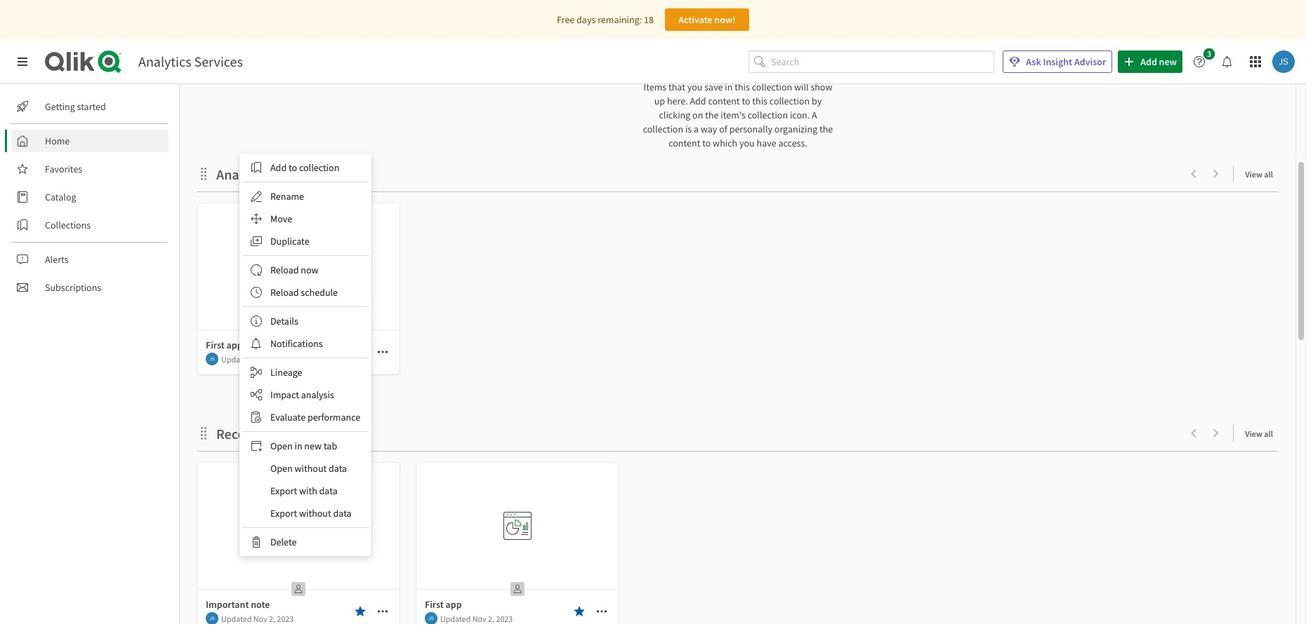 Task type: locate. For each thing, give the bounding box(es) containing it.
reload inside button
[[270, 286, 299, 299]]

collection up icon.
[[769, 95, 810, 107]]

1 horizontal spatial remove from favorites image
[[574, 607, 585, 618]]

export
[[270, 485, 297, 498], [270, 508, 297, 520]]

lineage
[[270, 367, 302, 379]]

to
[[742, 95, 750, 107], [702, 137, 711, 150], [289, 162, 297, 174], [274, 166, 287, 183]]

0 vertical spatial view all link
[[1245, 165, 1279, 183]]

analytics left services
[[138, 53, 191, 70]]

move collection image
[[197, 167, 211, 181]]

1 horizontal spatial in
[[725, 81, 733, 93]]

1 vertical spatial first app
[[425, 599, 462, 612]]

add to collection button
[[242, 157, 369, 179]]

1 horizontal spatial content
[[708, 95, 740, 107]]

0 horizontal spatial jacob simon image
[[206, 613, 218, 625]]

first
[[206, 339, 225, 352], [425, 599, 444, 612]]

home
[[45, 135, 70, 147]]

0 vertical spatial you
[[687, 81, 702, 93]]

0 vertical spatial view
[[1245, 169, 1262, 180]]

0 vertical spatial reload
[[270, 264, 299, 277]]

2 view all from the top
[[1245, 429, 1273, 440]]

1 vertical spatial add
[[270, 162, 287, 174]]

updated nov 2, 2023
[[221, 354, 294, 365], [221, 614, 294, 625], [440, 614, 513, 625]]

add up rename
[[270, 162, 287, 174]]

export up delete
[[270, 508, 297, 520]]

delete
[[270, 536, 297, 549]]

reload down reload now
[[270, 286, 299, 299]]

1 vertical spatial all
[[1264, 429, 1273, 440]]

all
[[1264, 169, 1273, 180], [1264, 429, 1273, 440]]

reload schedule
[[270, 286, 338, 299]]

1 horizontal spatial add
[[690, 95, 706, 107]]

collections
[[45, 219, 91, 232]]

activate now! link
[[665, 8, 749, 31]]

0 horizontal spatial you
[[687, 81, 702, 93]]

2 vertical spatial data
[[333, 508, 352, 520]]

1 jacob simon image from the left
[[206, 613, 218, 625]]

save
[[704, 81, 723, 93]]

rename
[[270, 190, 304, 203]]

0 horizontal spatial this
[[735, 81, 750, 93]]

0 vertical spatial app
[[226, 339, 243, 352]]

data
[[329, 463, 347, 475], [319, 485, 338, 498], [333, 508, 352, 520]]

analytics services
[[138, 53, 243, 70]]

alerts
[[45, 253, 68, 266]]

nov for jacob simon image for first app
[[472, 614, 486, 625]]

1 vertical spatial without
[[299, 508, 331, 520]]

free days remaining: 18
[[557, 13, 654, 26]]

0 vertical spatial first
[[206, 339, 225, 352]]

first app for remove from favorites icon
[[206, 339, 243, 352]]

0 vertical spatial analytics
[[138, 53, 191, 70]]

add
[[690, 95, 706, 107], [270, 162, 287, 174]]

1 vertical spatial first
[[425, 599, 444, 612]]

alerts link
[[11, 249, 169, 271]]

without down with
[[299, 508, 331, 520]]

2 view all link from the top
[[1245, 425, 1279, 442]]

0 horizontal spatial content
[[669, 137, 700, 150]]

this
[[735, 81, 750, 93], [752, 95, 768, 107]]

1 view all from the top
[[1245, 169, 1273, 180]]

collection inside button
[[299, 162, 339, 174]]

up
[[654, 95, 665, 107]]

jacob simon element
[[206, 353, 218, 366], [206, 613, 218, 625], [425, 613, 437, 625]]

0 horizontal spatial first app
[[206, 339, 243, 352]]

jacob simon element for remove from favorites icon
[[206, 353, 218, 366]]

0 horizontal spatial analytics
[[138, 53, 191, 70]]

remaining:
[[598, 13, 642, 26]]

1 vertical spatial reload
[[270, 286, 299, 299]]

you down personally in the right of the page
[[739, 137, 755, 150]]

updated nov 2, 2023 for remove from favorites icon
[[221, 354, 294, 365]]

1 view from the top
[[1245, 169, 1262, 180]]

export with data button
[[242, 480, 369, 503]]

2 reload from the top
[[270, 286, 299, 299]]

nov
[[253, 354, 267, 365], [253, 614, 267, 625], [472, 614, 486, 625]]

1 horizontal spatial analytics
[[216, 166, 271, 183]]

in left new
[[295, 440, 302, 453]]

0 horizontal spatial first
[[206, 339, 225, 352]]

the down "by"
[[819, 123, 833, 136]]

0 vertical spatial all
[[1264, 169, 1273, 180]]

lineage button
[[242, 362, 369, 384]]

add up on
[[690, 95, 706, 107]]

0 vertical spatial this
[[735, 81, 750, 93]]

0 vertical spatial open
[[270, 440, 293, 453]]

0 horizontal spatial app
[[226, 339, 243, 352]]

jacob simon image
[[206, 613, 218, 625], [425, 613, 437, 625]]

data down the tab
[[329, 463, 347, 475]]

reload inside button
[[270, 264, 299, 277]]

1 vertical spatial app
[[446, 599, 462, 612]]

0 vertical spatial first app
[[206, 339, 243, 352]]

1 vertical spatial the
[[819, 123, 833, 136]]

here.
[[667, 95, 688, 107]]

note
[[251, 599, 270, 612]]

1 open from the top
[[270, 440, 293, 453]]

jacob simon image for important note
[[206, 613, 218, 625]]

activate now!
[[678, 13, 736, 26]]

2023 for jacob simon image for first app
[[496, 614, 513, 625]]

2 remove from favorites image from the left
[[574, 607, 585, 618]]

content up item's
[[708, 95, 740, 107]]

view for recently used
[[1245, 429, 1262, 440]]

this up personally in the right of the page
[[752, 95, 768, 107]]

18
[[644, 13, 654, 26]]

favorites
[[45, 163, 82, 176]]

1 all from the top
[[1264, 169, 1273, 180]]

view all link for recently used
[[1245, 425, 1279, 442]]

export left with
[[270, 485, 297, 498]]

0 horizontal spatial the
[[705, 109, 719, 121]]

you right that
[[687, 81, 702, 93]]

by
[[812, 95, 822, 107]]

without
[[295, 463, 327, 475], [299, 508, 331, 520]]

2 all from the top
[[1264, 429, 1273, 440]]

0 vertical spatial export
[[270, 485, 297, 498]]

1 reload from the top
[[270, 264, 299, 277]]

2 open from the top
[[270, 463, 293, 475]]

2023
[[277, 354, 294, 365], [277, 614, 294, 625], [496, 614, 513, 625]]

0 horizontal spatial add
[[270, 162, 287, 174]]

open
[[270, 440, 293, 453], [270, 463, 293, 475]]

0 vertical spatial content
[[708, 95, 740, 107]]

0 vertical spatial without
[[295, 463, 327, 475]]

menu
[[239, 154, 372, 557]]

now
[[301, 264, 319, 277]]

0 horizontal spatial in
[[295, 440, 302, 453]]

important
[[206, 599, 249, 612]]

app
[[226, 339, 243, 352], [446, 599, 462, 612]]

1 vertical spatial export
[[270, 508, 297, 520]]

remove from favorites image
[[355, 607, 366, 618], [574, 607, 585, 618]]

analytics
[[138, 53, 191, 70], [216, 166, 271, 183]]

view
[[1245, 169, 1262, 180], [1245, 429, 1262, 440]]

0 vertical spatial add
[[690, 95, 706, 107]]

to inside button
[[289, 162, 297, 174]]

advisor
[[1074, 55, 1106, 68]]

used
[[271, 426, 300, 443]]

1 horizontal spatial jacob simon image
[[425, 613, 437, 625]]

reload schedule button
[[242, 282, 369, 304]]

collection down clicking
[[643, 123, 683, 136]]

without down new
[[295, 463, 327, 475]]

home link
[[11, 130, 169, 152]]

without inside button
[[299, 508, 331, 520]]

2,
[[269, 354, 275, 365], [269, 614, 275, 625], [488, 614, 494, 625]]

1 horizontal spatial you
[[739, 137, 755, 150]]

1 vertical spatial view
[[1245, 429, 1262, 440]]

the right on
[[705, 109, 719, 121]]

Search text field
[[771, 50, 995, 73]]

0 vertical spatial view all
[[1245, 169, 1273, 180]]

main content
[[174, 0, 1306, 625]]

collection up rename button
[[299, 162, 339, 174]]

1 horizontal spatial first
[[425, 599, 444, 612]]

all for recently used
[[1264, 429, 1273, 440]]

0 vertical spatial data
[[329, 463, 347, 475]]

1 vertical spatial content
[[669, 137, 700, 150]]

view all for analytics to explore
[[1245, 169, 1273, 180]]

first app
[[206, 339, 243, 352], [425, 599, 462, 612]]

personal element
[[287, 319, 310, 341], [287, 579, 310, 601], [506, 579, 529, 601]]

1 view all link from the top
[[1245, 165, 1279, 183]]

remove from favorites image
[[355, 347, 366, 358]]

analytics for analytics services
[[138, 53, 191, 70]]

1 export from the top
[[270, 485, 297, 498]]

days
[[577, 13, 596, 26]]

the
[[705, 109, 719, 121], [819, 123, 833, 136]]

reload left 'now'
[[270, 264, 299, 277]]

move collection image
[[197, 427, 211, 441]]

data down 'export with data' button
[[333, 508, 352, 520]]

all for analytics to explore
[[1264, 169, 1273, 180]]

content down is
[[669, 137, 700, 150]]

0 horizontal spatial remove from favorites image
[[355, 607, 366, 618]]

this right save
[[735, 81, 750, 93]]

reload now button
[[242, 259, 369, 282]]

subscriptions
[[45, 282, 101, 294]]

1 horizontal spatial first app
[[425, 599, 462, 612]]

menu containing add to collection
[[239, 154, 372, 557]]

2 jacob simon image from the left
[[425, 613, 437, 625]]

in
[[725, 81, 733, 93], [295, 440, 302, 453]]

remove from favorites image for important note
[[355, 607, 366, 618]]

in right save
[[725, 81, 733, 93]]

2 view from the top
[[1245, 429, 1262, 440]]

updated for remove from favorites image corresponding to important note
[[221, 614, 252, 625]]

remove from favorites image for first app
[[574, 607, 585, 618]]

0 vertical spatial in
[[725, 81, 733, 93]]

1 remove from favorites image from the left
[[355, 607, 366, 618]]

without for open
[[295, 463, 327, 475]]

analytics right move collection image
[[216, 166, 271, 183]]

1 vertical spatial view all link
[[1245, 425, 1279, 442]]

2 export from the top
[[270, 508, 297, 520]]

of
[[719, 123, 727, 136]]

1 vertical spatial analytics
[[216, 166, 271, 183]]

1 vertical spatial open
[[270, 463, 293, 475]]

catalog link
[[11, 186, 169, 209]]

1 horizontal spatial app
[[446, 599, 462, 612]]

data right with
[[319, 485, 338, 498]]

delete button
[[242, 532, 369, 554]]

data for export with data
[[319, 485, 338, 498]]

main content containing analytics to explore
[[174, 0, 1306, 625]]

1 vertical spatial view all
[[1245, 429, 1273, 440]]

collection
[[752, 81, 792, 93], [769, 95, 810, 107], [748, 109, 788, 121], [643, 123, 683, 136], [299, 162, 339, 174]]

1 horizontal spatial this
[[752, 95, 768, 107]]

reload for reload now
[[270, 264, 299, 277]]

1 vertical spatial data
[[319, 485, 338, 498]]

app for jacob simon image for first app
[[446, 599, 462, 612]]

0 vertical spatial the
[[705, 109, 719, 121]]



Task type: vqa. For each thing, say whether or not it's contained in the screenshot.
incident
no



Task type: describe. For each thing, give the bounding box(es) containing it.
services
[[194, 53, 243, 70]]

have
[[757, 137, 776, 150]]

updated nov 2, 2023 for remove from favorites image corresponding to important note
[[221, 614, 294, 625]]

ask insight advisor
[[1026, 55, 1106, 68]]

export with data
[[270, 485, 338, 498]]

open in new tab
[[270, 440, 337, 453]]

move button
[[242, 208, 369, 230]]

now!
[[714, 13, 736, 26]]

1 vertical spatial this
[[752, 95, 768, 107]]

data for export without data
[[333, 508, 352, 520]]

reload for reload schedule
[[270, 286, 299, 299]]

rename button
[[242, 185, 369, 208]]

open in new tab link
[[242, 435, 369, 458]]

a
[[812, 109, 817, 121]]

1 vertical spatial you
[[739, 137, 755, 150]]

navigation pane element
[[0, 90, 179, 305]]

clicking
[[659, 109, 690, 121]]

analytics for analytics to explore
[[216, 166, 271, 183]]

open for open without data
[[270, 463, 293, 475]]

analytics services element
[[138, 53, 243, 70]]

searchbar element
[[749, 50, 995, 73]]

updated for remove from favorites icon
[[221, 354, 252, 365]]

add to collection
[[270, 162, 339, 174]]

export without data button
[[242, 503, 369, 525]]

explore
[[289, 166, 335, 183]]

duplicate
[[270, 235, 309, 248]]

jacob simon image
[[206, 353, 218, 366]]

organizing
[[774, 123, 818, 136]]

will
[[794, 81, 809, 93]]

personal element for remove from favorites image corresponding to first app
[[506, 579, 529, 601]]

is
[[685, 123, 692, 136]]

tab
[[324, 440, 337, 453]]

free
[[557, 13, 575, 26]]

notifications button
[[242, 333, 369, 355]]

details
[[270, 315, 298, 328]]

first app for remove from favorites image corresponding to first app
[[425, 599, 462, 612]]

item's
[[721, 109, 746, 121]]

on
[[692, 109, 703, 121]]

which
[[713, 137, 737, 150]]

export for export without data
[[270, 508, 297, 520]]

that
[[668, 81, 685, 93]]

open without data link
[[242, 458, 369, 480]]

1 horizontal spatial the
[[819, 123, 833, 136]]

impact analysis button
[[242, 384, 369, 407]]

analytics to explore
[[216, 166, 335, 183]]

performance
[[307, 411, 360, 424]]

getting started link
[[11, 95, 169, 118]]

recently used
[[216, 426, 300, 443]]

app for jacob simon icon at bottom left
[[226, 339, 243, 352]]

schedule
[[301, 286, 338, 299]]

new
[[304, 440, 322, 453]]

export without data
[[270, 508, 352, 520]]

view for analytics to explore
[[1245, 169, 1262, 180]]

icon.
[[790, 109, 810, 121]]

getting
[[45, 100, 75, 113]]

getting started
[[45, 100, 106, 113]]

2023 for jacob simon icon at bottom left
[[277, 354, 294, 365]]

collections link
[[11, 214, 169, 237]]

insight
[[1043, 55, 1072, 68]]

jacob simon element for remove from favorites image corresponding to important note
[[206, 613, 218, 625]]

catalog
[[45, 191, 76, 204]]

updated nov 2, 2023 for remove from favorites image corresponding to first app
[[440, 614, 513, 625]]

personal element for remove from favorites image corresponding to important note
[[287, 579, 310, 601]]

reload now
[[270, 264, 319, 277]]

items that you save in this collection will show up here. add content to this collection by clicking on the item's collection icon. a collection is a way of personally organizing the content to which you have access.
[[643, 81, 833, 150]]

subscriptions link
[[11, 277, 169, 299]]

a
[[694, 123, 699, 136]]

access.
[[778, 137, 807, 150]]

ask insight advisor button
[[1003, 51, 1112, 73]]

jacob simon image for first app
[[425, 613, 437, 625]]

close sidebar menu image
[[17, 56, 28, 67]]

duplicate button
[[242, 230, 369, 253]]

2023 for jacob simon image corresponding to important note
[[277, 614, 294, 625]]

add inside items that you save in this collection will show up here. add content to this collection by clicking on the item's collection icon. a collection is a way of personally organizing the content to which you have access.
[[690, 95, 706, 107]]

in inside items that you save in this collection will show up here. add content to this collection by clicking on the item's collection icon. a collection is a way of personally organizing the content to which you have access.
[[725, 81, 733, 93]]

impact
[[270, 389, 299, 402]]

notifications
[[270, 338, 323, 350]]

nov for jacob simon icon at bottom left
[[253, 354, 267, 365]]

ask
[[1026, 55, 1041, 68]]

favorites link
[[11, 158, 169, 180]]

personally
[[729, 123, 772, 136]]

move
[[270, 213, 292, 225]]

evaluate performance button
[[242, 407, 369, 429]]

first for remove from favorites icon
[[206, 339, 225, 352]]

data for open without data
[[329, 463, 347, 475]]

recently
[[216, 426, 269, 443]]

way
[[701, 123, 717, 136]]

started
[[77, 100, 106, 113]]

activate
[[678, 13, 712, 26]]

analytics to explore link
[[216, 166, 340, 183]]

open for open in new tab
[[270, 440, 293, 453]]

impact analysis
[[270, 389, 334, 402]]

details button
[[242, 310, 369, 333]]

show
[[811, 81, 832, 93]]

view all for recently used
[[1245, 429, 1273, 440]]

analysis
[[301, 389, 334, 402]]

1 vertical spatial in
[[295, 440, 302, 453]]

items
[[644, 81, 667, 93]]

collection up personally in the right of the page
[[748, 109, 788, 121]]

important note
[[206, 599, 270, 612]]

export for export with data
[[270, 485, 297, 498]]

with
[[299, 485, 317, 498]]

updated for remove from favorites image corresponding to first app
[[440, 614, 471, 625]]

personal element for remove from favorites icon
[[287, 319, 310, 341]]

more actions image
[[377, 347, 388, 358]]

evaluate performance
[[270, 411, 360, 424]]

collection left will
[[752, 81, 792, 93]]

view all link for analytics to explore
[[1245, 165, 1279, 183]]

without for export
[[299, 508, 331, 520]]

nov for jacob simon image corresponding to important note
[[253, 614, 267, 625]]

jacob simon element for remove from favorites image corresponding to first app
[[425, 613, 437, 625]]

first for remove from favorites image corresponding to first app
[[425, 599, 444, 612]]

evaluate
[[270, 411, 306, 424]]

add inside button
[[270, 162, 287, 174]]

open without data
[[270, 463, 347, 475]]



